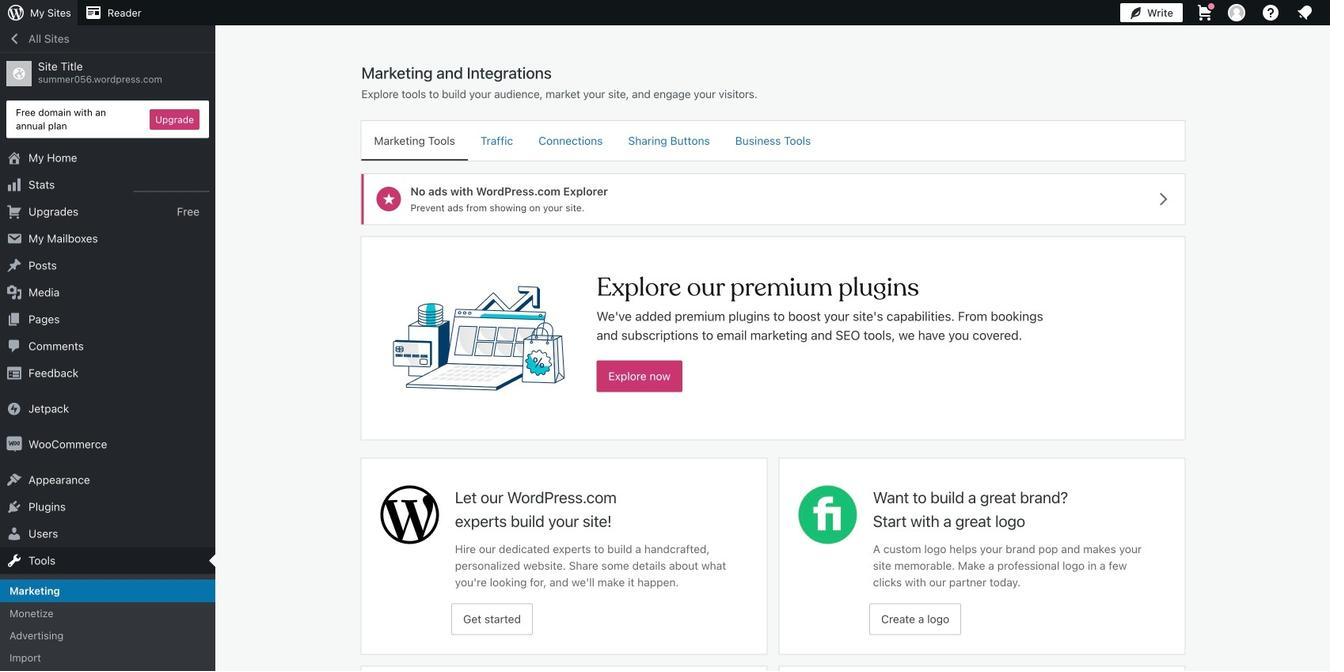 Task type: vqa. For each thing, say whether or not it's contained in the screenshot.
1st img from the top
yes



Task type: describe. For each thing, give the bounding box(es) containing it.
3 list item from the top
[[1324, 229, 1331, 288]]

my shopping cart image
[[1196, 3, 1215, 22]]

marketing tools image
[[393, 237, 565, 440]]

my profile image
[[1229, 4, 1246, 21]]

fiverr logo image
[[799, 486, 858, 545]]



Task type: locate. For each thing, give the bounding box(es) containing it.
list item
[[1324, 81, 1331, 155], [1324, 155, 1331, 229], [1324, 229, 1331, 288]]

manage your notifications image
[[1296, 3, 1315, 22]]

highest hourly views 0 image
[[134, 182, 209, 192]]

1 vertical spatial img image
[[6, 437, 22, 453]]

1 list item from the top
[[1324, 81, 1331, 155]]

2 list item from the top
[[1324, 155, 1331, 229]]

main content
[[355, 63, 1192, 672]]

1 img image from the top
[[6, 401, 22, 417]]

help image
[[1262, 3, 1281, 22]]

menu
[[362, 121, 1186, 161]]

2 img image from the top
[[6, 437, 22, 453]]

img image
[[6, 401, 22, 417], [6, 437, 22, 453]]

0 vertical spatial img image
[[6, 401, 22, 417]]



